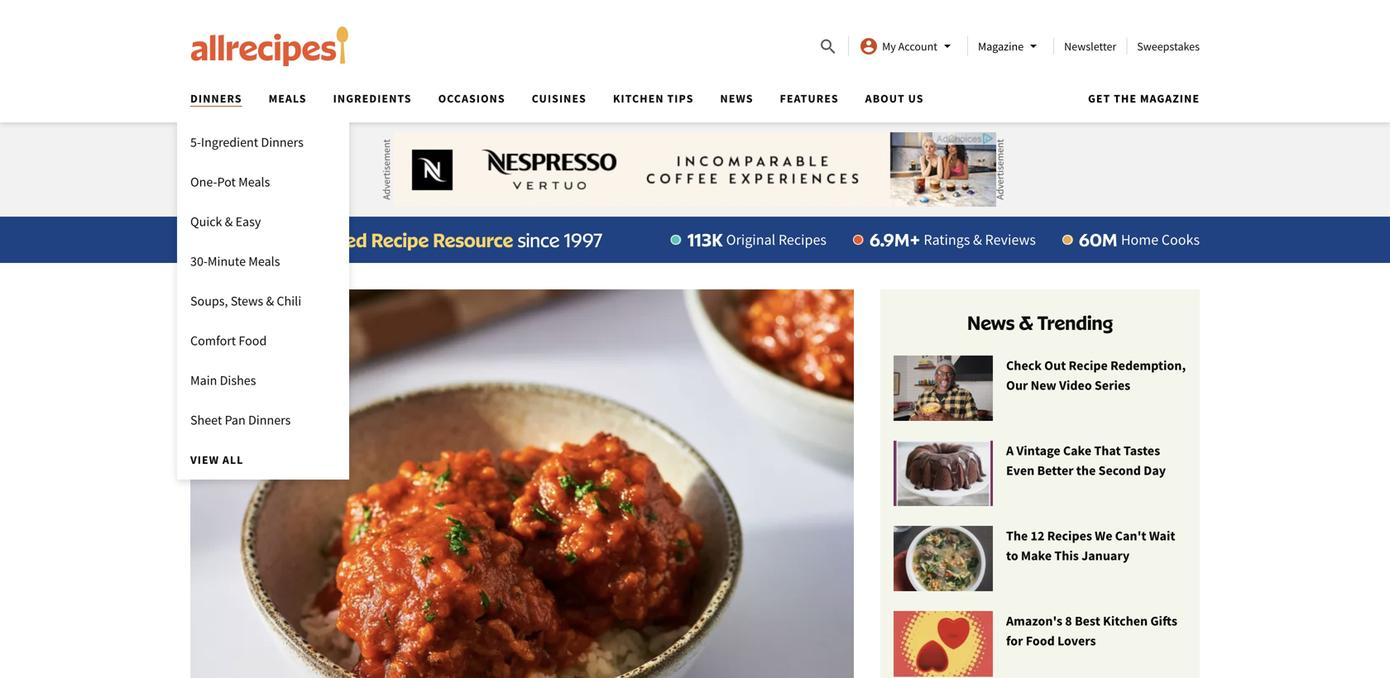 Task type: vqa. For each thing, say whether or not it's contained in the screenshot.
nw
no



Task type: locate. For each thing, give the bounding box(es) containing it.
navigation
[[177, 86, 1201, 480]]

news
[[721, 91, 754, 106], [968, 311, 1015, 335]]

8
[[1066, 614, 1073, 630]]

1 vertical spatial meals
[[239, 174, 270, 190]]

& up 'check'
[[1019, 311, 1034, 335]]

features link
[[780, 91, 839, 106]]

news for news link
[[721, 91, 754, 106]]

0 vertical spatial news
[[721, 91, 754, 106]]

dinners inside 5-ingredient dinners link
[[261, 134, 304, 151]]

kitchen tips link
[[613, 91, 694, 106]]

news for news & trending
[[968, 311, 1015, 335]]

meals
[[269, 91, 307, 106], [239, 174, 270, 190], [249, 253, 280, 270]]

tunnel of fudge cake, chocolate bundt cake on cake stand with purple border image
[[894, 441, 994, 508]]

for
[[1007, 634, 1024, 650]]

2 vertical spatial meals
[[249, 253, 280, 270]]

about
[[866, 91, 906, 106]]

magazine button
[[979, 36, 1044, 56]]

check out recipe redemption, our new video series
[[1007, 358, 1187, 394]]

& right ratings
[[974, 231, 983, 249]]

0 vertical spatial food
[[239, 333, 267, 349]]

1 horizontal spatial recipe
[[1069, 358, 1108, 374]]

recipes inside 113k original recipes
[[779, 231, 827, 249]]

5-ingredient dinners
[[190, 134, 304, 151]]

dishes
[[220, 373, 256, 389]]

the
[[1077, 463, 1097, 479]]

caret_down image
[[1024, 36, 1044, 56]]

cuisines
[[532, 91, 587, 106]]

food inside amazon's 8 best kitchen gifts for food lovers
[[1026, 634, 1055, 650]]

trending
[[1038, 311, 1114, 335]]

0 horizontal spatial news
[[721, 91, 754, 106]]

1 vertical spatial news
[[968, 311, 1015, 335]]

magazine
[[979, 39, 1024, 54]]

meals right the pot
[[239, 174, 270, 190]]

news link
[[721, 91, 754, 106]]

recipe up the video
[[1069, 358, 1108, 374]]

lovers
[[1058, 634, 1097, 650]]

this
[[1055, 548, 1080, 565]]

1 vertical spatial kitchen
[[1104, 614, 1148, 630]]

about us link
[[866, 91, 924, 106]]

food down amazon's
[[1026, 634, 1055, 650]]

reviews
[[986, 231, 1037, 249]]

0 horizontal spatial recipes
[[779, 231, 827, 249]]

1 horizontal spatial kitchen
[[1104, 614, 1148, 630]]

meals up 5-ingredient dinners link
[[269, 91, 307, 106]]

recipe
[[371, 228, 429, 252], [1069, 358, 1108, 374]]

all
[[223, 453, 244, 468]]

30-minute meals
[[190, 253, 280, 270]]

soups, stews & chili link
[[177, 282, 349, 321]]

food
[[239, 333, 267, 349], [1026, 634, 1055, 650]]

recipes right original
[[779, 231, 827, 249]]

recipes inside the 12 recipes we can't wait to make this january
[[1048, 528, 1093, 545]]

news up 'check'
[[968, 311, 1015, 335]]

our
[[1007, 378, 1029, 394]]

recipes for 113k
[[779, 231, 827, 249]]

kitchen tips
[[613, 91, 694, 106]]

food right the comfort
[[239, 333, 267, 349]]

ingredients
[[333, 91, 412, 106]]

recipes up the this
[[1048, 528, 1093, 545]]

recipe right trusted
[[371, 228, 429, 252]]

sheet pan dinners link
[[177, 401, 349, 440]]

1 horizontal spatial news
[[968, 311, 1015, 335]]

overhead view of italian wedding soup with carrots, greens, orzo pasta and meatballs in a white bowl image
[[894, 527, 994, 593]]

view all link
[[177, 440, 349, 480]]

meals for one-pot meals
[[239, 174, 270, 190]]

news right tips
[[721, 91, 754, 106]]

to
[[1007, 548, 1019, 565]]

kitchen left tips
[[613, 91, 665, 106]]

1 horizontal spatial food
[[1026, 634, 1055, 650]]

dinners for 5-ingredient dinners
[[261, 134, 304, 151]]

0 vertical spatial recipes
[[779, 231, 827, 249]]

banner
[[0, 0, 1391, 480]]

my
[[883, 39, 897, 54]]

quick & easy
[[190, 214, 261, 230]]

view all
[[190, 453, 244, 468]]

& left easy
[[225, 214, 233, 230]]

dinners up one-pot meals link
[[261, 134, 304, 151]]

stews
[[231, 293, 263, 310]]

0 horizontal spatial recipe
[[371, 228, 429, 252]]

america's
[[190, 228, 270, 252]]

dinners
[[190, 91, 242, 106], [261, 134, 304, 151], [248, 412, 291, 429]]

1997
[[564, 228, 604, 252]]

search image
[[819, 37, 839, 57]]

minute
[[208, 253, 246, 270]]

occasions
[[438, 91, 506, 106]]

that
[[1095, 443, 1122, 460]]

1 vertical spatial recipes
[[1048, 528, 1093, 545]]

0 vertical spatial kitchen
[[613, 91, 665, 106]]

get
[[1089, 91, 1111, 106]]

since
[[518, 228, 560, 252]]

main dishes
[[190, 373, 256, 389]]

redemption,
[[1111, 358, 1187, 374]]

meals down #1
[[249, 253, 280, 270]]

a vintage cake that tastes even better the second day
[[1007, 443, 1167, 479]]

2 vertical spatial dinners
[[248, 412, 291, 429]]

dinners up ingredient
[[190, 91, 242, 106]]

second
[[1099, 463, 1142, 479]]

soups,
[[190, 293, 228, 310]]

my account button
[[860, 36, 958, 56]]

original
[[727, 231, 776, 249]]

1 vertical spatial dinners
[[261, 134, 304, 151]]

dinners right pan
[[248, 412, 291, 429]]

comfort food link
[[177, 321, 349, 361]]

1 vertical spatial recipe
[[1069, 358, 1108, 374]]

cooks
[[1162, 231, 1201, 249]]

check out recipe redemption, our new video series link
[[894, 356, 1187, 422]]

soups, stews & chili
[[190, 293, 302, 310]]

0 horizontal spatial food
[[239, 333, 267, 349]]

video
[[1060, 378, 1093, 394]]

0 vertical spatial recipe
[[371, 228, 429, 252]]

day
[[1144, 463, 1167, 479]]

0 vertical spatial dinners
[[190, 91, 242, 106]]

features
[[780, 91, 839, 106]]

ingredients link
[[333, 91, 412, 106]]

1 vertical spatial food
[[1026, 634, 1055, 650]]

1 horizontal spatial recipes
[[1048, 528, 1093, 545]]

ingredient
[[201, 134, 258, 151]]

resource
[[433, 228, 514, 252]]

we
[[1096, 528, 1113, 545]]

newsletter
[[1065, 39, 1117, 54]]

5-
[[190, 134, 201, 151]]

dinners inside sheet pan dinners link
[[248, 412, 291, 429]]

0 horizontal spatial kitchen
[[613, 91, 665, 106]]

better
[[1038, 463, 1074, 479]]

113k original recipes
[[688, 229, 827, 251]]

kitchen right the best
[[1104, 614, 1148, 630]]



Task type: describe. For each thing, give the bounding box(es) containing it.
tips
[[668, 91, 694, 106]]

one-
[[190, 174, 217, 190]]

magazine
[[1141, 91, 1201, 106]]

quick & easy link
[[177, 202, 349, 242]]

amazon's
[[1007, 614, 1063, 630]]

navigation containing 5-ingredient dinners
[[177, 86, 1201, 480]]

account image
[[860, 36, 879, 56]]

cake
[[1064, 443, 1092, 460]]

caret_down image
[[938, 36, 958, 56]]

silivo silicone heart shaped cake pans on a yellow and red ben-day dot background. image
[[894, 612, 994, 678]]

the 12 recipes we can't wait to make this january
[[1007, 528, 1176, 565]]

can't
[[1116, 528, 1147, 545]]

gifts
[[1151, 614, 1178, 630]]

a
[[1007, 443, 1014, 460]]

about us
[[866, 91, 924, 106]]

occasions link
[[438, 91, 506, 106]]

view
[[190, 453, 219, 468]]

pot
[[217, 174, 236, 190]]

the
[[1007, 528, 1029, 545]]

trusted
[[301, 228, 367, 252]]

vintage
[[1017, 443, 1061, 460]]

out
[[1045, 358, 1067, 374]]

30-
[[190, 253, 208, 270]]

amazon's 8 best kitchen gifts for food lovers
[[1007, 614, 1178, 650]]

113k
[[688, 229, 723, 251]]

6.9m+
[[870, 229, 921, 251]]

one-pot meals
[[190, 174, 270, 190]]

make
[[1022, 548, 1052, 565]]

30-minute meals link
[[177, 242, 349, 282]]

& inside 6.9m+ ratings & reviews
[[974, 231, 983, 249]]

kitchen inside amazon's 8 best kitchen gifts for food lovers
[[1104, 614, 1148, 630]]

a vintage cake that tastes even better the second day link
[[894, 441, 1187, 508]]

60m
[[1080, 229, 1118, 251]]

meals for 30-minute meals
[[249, 253, 280, 270]]

get the magazine
[[1089, 91, 1201, 106]]

comfort
[[190, 333, 236, 349]]

series
[[1095, 378, 1131, 394]]

january
[[1082, 548, 1130, 565]]

advertisement element
[[394, 132, 997, 207]]

us
[[909, 91, 924, 106]]

60m home cooks
[[1080, 229, 1201, 251]]

sweepstakes
[[1138, 39, 1201, 54]]

home image
[[190, 26, 349, 66]]

#1
[[274, 228, 297, 252]]

account
[[899, 39, 938, 54]]

one-pot meals link
[[177, 162, 349, 202]]

chili
[[277, 293, 302, 310]]

the 12 recipes we can't wait to make this january link
[[894, 527, 1187, 593]]

meals link
[[269, 91, 307, 106]]

banner containing 5-ingredient dinners
[[0, 0, 1391, 480]]

news & trending
[[968, 311, 1114, 335]]

america's #1 trusted recipe resource since 1997
[[190, 228, 604, 252]]

dinners for sheet pan dinners
[[248, 412, 291, 429]]

roscoe hall holding a bowl from the one pan mac n cheese redux recipe image
[[894, 356, 994, 422]]

recipes for the
[[1048, 528, 1093, 545]]

ratings
[[924, 231, 971, 249]]

my account
[[883, 39, 938, 54]]

easy
[[236, 214, 261, 230]]

wait
[[1150, 528, 1176, 545]]

home
[[1122, 231, 1159, 249]]

best
[[1075, 614, 1101, 630]]

melinda's porcupine meatballs image
[[190, 290, 854, 679]]

tastes
[[1124, 443, 1161, 460]]

amazon's 8 best kitchen gifts for food lovers link
[[894, 612, 1187, 678]]

cuisines link
[[532, 91, 587, 106]]

recipe inside check out recipe redemption, our new video series
[[1069, 358, 1108, 374]]

newsletter button
[[1065, 39, 1117, 54]]

& left chili
[[266, 293, 274, 310]]

food inside 'link'
[[239, 333, 267, 349]]

check
[[1007, 358, 1042, 374]]

6.9m+ ratings & reviews
[[870, 229, 1037, 251]]

quick
[[190, 214, 222, 230]]

sheet
[[190, 412, 222, 429]]

main dishes link
[[177, 361, 349, 401]]

0 vertical spatial meals
[[269, 91, 307, 106]]

the
[[1115, 91, 1138, 106]]

even
[[1007, 463, 1035, 479]]

comfort food
[[190, 333, 267, 349]]

sweepstakes link
[[1138, 39, 1201, 54]]



